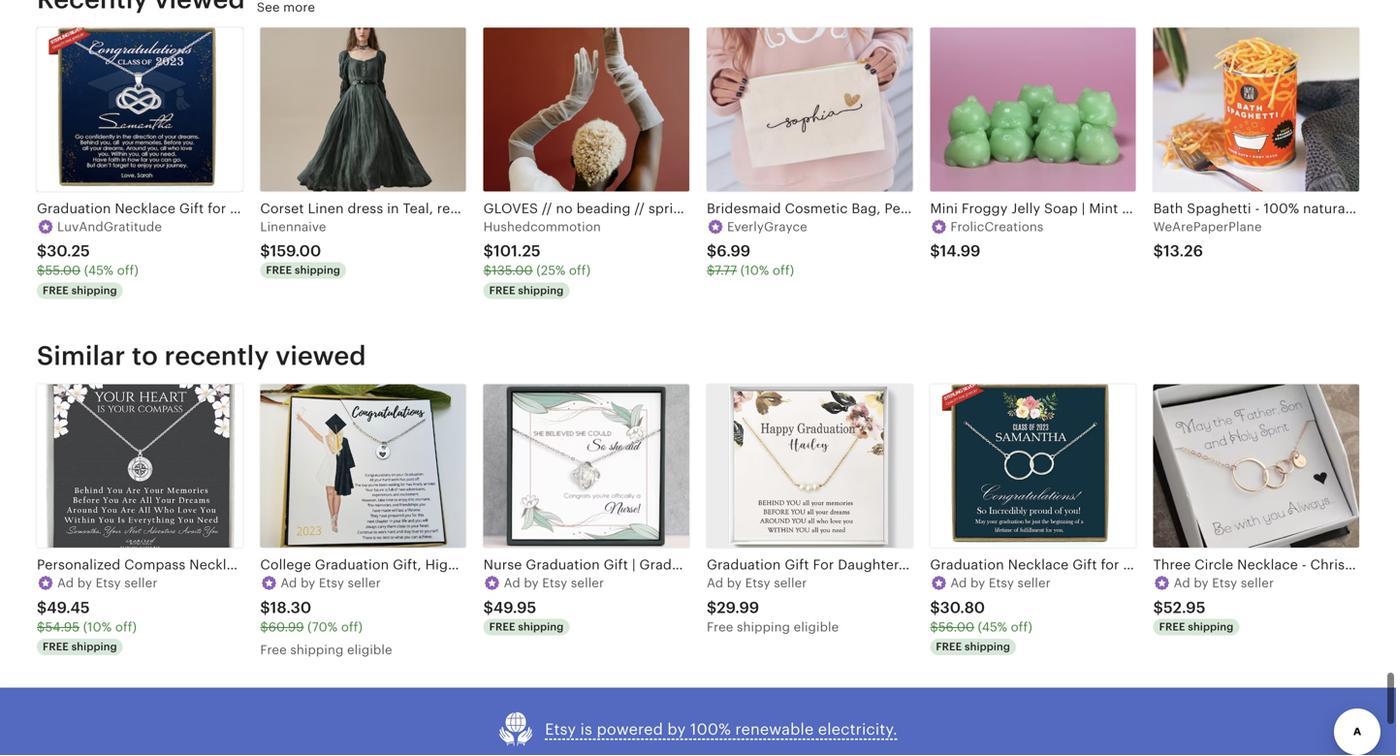 Task type: locate. For each thing, give the bounding box(es) containing it.
0 horizontal spatial free
[[260, 643, 287, 658]]

2 d from the left
[[289, 576, 297, 591]]

bath
[[1154, 201, 1184, 216]]

4 seller from the left
[[774, 576, 807, 591]]

y up 49.45
[[85, 576, 92, 591]]

29.99
[[717, 599, 760, 617]]

$ 6.99 $ 7.77 (10% off)
[[707, 242, 794, 278]]

froliccreations
[[951, 220, 1044, 234]]

off) inside $ 6.99 $ 7.77 (10% off)
[[773, 263, 794, 278]]

0 vertical spatial (10%
[[741, 263, 769, 278]]

shipping down 54.95
[[71, 641, 117, 653]]

free down 52.95
[[1160, 621, 1186, 633]]

101.25
[[494, 242, 541, 260]]

d up 52.95
[[1183, 576, 1191, 591]]

2 // from the left
[[635, 201, 645, 216]]

0 horizontal spatial (10%
[[83, 620, 112, 635]]

free inside linennaive $ 159.00 free shipping
[[266, 264, 292, 276]]

luvandgratitude
[[57, 220, 162, 234]]

free down 135.00
[[489, 284, 515, 297]]

shipping inside $ 49.45 $ 54.95 (10% off) free shipping
[[71, 641, 117, 653]]

(10% inside $ 6.99 $ 7.77 (10% off)
[[741, 263, 769, 278]]

a d b y etsy seller up (70%
[[281, 576, 381, 591]]

a
[[57, 576, 66, 591], [281, 576, 289, 591], [504, 576, 513, 591], [707, 576, 716, 591], [951, 576, 959, 591], [1174, 576, 1183, 591]]

3 b from the left
[[524, 576, 532, 591]]

6 seller from the left
[[1241, 576, 1274, 591]]

2 seller from the left
[[348, 576, 381, 591]]

1 horizontal spatial (10%
[[741, 263, 769, 278]]

d up 30.80
[[959, 576, 967, 591]]

off) inside $ 18.30 $ 60.99 (70% off) free shipping eligible
[[341, 620, 363, 635]]

a inside a d b y etsy seller $ 29.99 free shipping eligible
[[707, 576, 716, 591]]

5 y from the left
[[979, 576, 986, 591]]

y
[[85, 576, 92, 591], [309, 576, 316, 591], [532, 576, 539, 591], [735, 576, 742, 591], [979, 576, 986, 591], [1202, 576, 1209, 591]]

etsy up $ 49.95 free shipping
[[542, 576, 568, 591]]

d inside a d b y etsy seller $ 29.99 free shipping eligible
[[715, 576, 724, 591]]

personalized compass necklace, sterling silver or 14k gold over sterling silver, ready to give gift for graduation or new beginnings image
[[37, 385, 243, 548]]

4 a from the left
[[707, 576, 716, 591]]

5 a d b y etsy seller from the left
[[1174, 576, 1274, 591]]

etsy up (70%
[[319, 576, 344, 591]]

seller for 30.80
[[1018, 576, 1051, 591]]

1 b from the left
[[77, 576, 86, 591]]

wearepaperplane
[[1154, 220, 1262, 234]]

1 a from the left
[[57, 576, 66, 591]]

// left no
[[542, 201, 552, 216]]

2 b from the left
[[301, 576, 309, 591]]

1 vertical spatial eligible
[[347, 643, 392, 658]]

natural
[[1303, 201, 1350, 216]]

similar
[[37, 341, 125, 371]]

3 d from the left
[[512, 576, 521, 591]]

0 vertical spatial eligible
[[794, 620, 839, 635]]

a for 49.95
[[504, 576, 513, 591]]

is
[[581, 721, 593, 738]]

(45% inside the $ 30.80 $ 56.00 (45% off) free shipping
[[978, 620, 1008, 635]]

free down 29.99
[[707, 620, 734, 635]]

a for 52.95
[[1174, 576, 1183, 591]]

etsy up $ 52.95 free shipping
[[1212, 576, 1238, 591]]

1 vertical spatial (45%
[[978, 620, 1008, 635]]

seller inside a d b y etsy seller $ 29.99 free shipping eligible
[[774, 576, 807, 591]]

off) inside $ 30.25 $ 55.00 (45% off) free shipping
[[117, 263, 139, 278]]

b up 52.95
[[1194, 576, 1202, 591]]

0 horizontal spatial (45%
[[84, 263, 114, 278]]

(45% down 30.80
[[978, 620, 1008, 635]]

shipping inside a d b y etsy seller $ 29.99 free shipping eligible
[[737, 620, 790, 635]]

1 seller from the left
[[124, 576, 158, 591]]

1 horizontal spatial 100%
[[1264, 201, 1300, 216]]

(10% down 49.45
[[83, 620, 112, 635]]

hushedcommotion
[[484, 220, 601, 234]]

b up 29.99
[[727, 576, 735, 591]]

free down 49.95
[[489, 621, 515, 633]]

a for 30.80
[[951, 576, 959, 591]]

y up 52.95
[[1202, 576, 1209, 591]]

y for 18.30
[[309, 576, 316, 591]]

3 a from the left
[[504, 576, 513, 591]]

b
[[77, 576, 86, 591], [301, 576, 309, 591], [524, 576, 532, 591], [727, 576, 735, 591], [971, 576, 979, 591], [1194, 576, 1202, 591]]

(10%
[[741, 263, 769, 278], [83, 620, 112, 635]]

spring
[[649, 201, 691, 216]]

0 horizontal spatial eligible
[[347, 643, 392, 658]]

seller for 52.95
[[1241, 576, 1274, 591]]

nurse graduation gift | graduation gift for nurse | nurse grad gift | nurse necklace | interlocking circles sterling silver image
[[484, 385, 690, 548]]

100% right by
[[690, 721, 731, 738]]

b up 49.45
[[77, 576, 86, 591]]

100% inside 'button'
[[690, 721, 731, 738]]

graduation necklace gift for her, graduation gift, graduation necklace, personalized graduation gift, sterling silver necklace image
[[37, 28, 243, 191]]

1 horizontal spatial eligible
[[794, 620, 839, 635]]

y up 30.80
[[979, 576, 986, 591]]

free down 54.95
[[43, 641, 69, 653]]

0 horizontal spatial //
[[542, 201, 552, 216]]

graduation gift for daughter, three pearls necklace, personalized graduation, jewelry for college, senior graduation,graduation gift for her image
[[707, 385, 913, 548]]

1 // from the left
[[542, 201, 552, 216]]

gloves
[[484, 201, 538, 216]]

1 horizontal spatial //
[[635, 201, 645, 216]]

off) right "(25%"
[[569, 263, 591, 278]]

1 vertical spatial (10%
[[83, 620, 112, 635]]

100% right -
[[1264, 201, 1300, 216]]

free inside $ 52.95 free shipping
[[1160, 621, 1186, 633]]

1 d from the left
[[66, 576, 74, 591]]

d for 18.30
[[289, 576, 297, 591]]

off) down everlygrayce
[[773, 263, 794, 278]]

$ 14.99
[[930, 242, 981, 260]]

3 seller from the left
[[571, 576, 604, 591]]

to
[[132, 341, 158, 371]]

(10% inside $ 49.45 $ 54.95 (10% off) free shipping
[[83, 620, 112, 635]]

b for 52.95
[[1194, 576, 1202, 591]]

eligible
[[794, 620, 839, 635], [347, 643, 392, 658]]

shipping down 52.95
[[1188, 621, 1234, 633]]

free down 56.00
[[936, 641, 962, 653]]

2 a d b y etsy seller from the left
[[281, 576, 381, 591]]

1 y from the left
[[85, 576, 92, 591]]

bath spaghetti - 100% natural and vegan body wash image
[[1154, 28, 1360, 191]]

a d b y etsy seller for 49.95
[[504, 576, 604, 591]]

off)
[[117, 263, 139, 278], [569, 263, 591, 278], [773, 263, 794, 278], [115, 620, 137, 635], [341, 620, 363, 635], [1011, 620, 1033, 635]]

4 b from the left
[[727, 576, 735, 591]]

y inside a d b y etsy seller $ 29.99 free shipping eligible
[[735, 576, 742, 591]]

0 horizontal spatial 100%
[[690, 721, 731, 738]]

6.99
[[717, 242, 751, 260]]

a d b y etsy seller up 49.45
[[57, 576, 158, 591]]

7.77
[[715, 263, 737, 278]]

shipping inside $ 18.30 $ 60.99 (70% off) free shipping eligible
[[290, 643, 344, 658]]

5 d from the left
[[959, 576, 967, 591]]

y up 29.99
[[735, 576, 742, 591]]

(45% inside $ 30.25 $ 55.00 (45% off) free shipping
[[84, 263, 114, 278]]

d for 52.95
[[1183, 576, 1191, 591]]

$
[[37, 242, 47, 260], [260, 242, 270, 260], [484, 242, 494, 260], [707, 242, 717, 260], [930, 242, 940, 260], [1154, 242, 1164, 260], [37, 263, 45, 278], [484, 263, 492, 278], [707, 263, 715, 278], [37, 599, 47, 617], [260, 599, 270, 617], [484, 599, 494, 617], [707, 599, 717, 617], [930, 599, 940, 617], [1154, 599, 1164, 617], [37, 620, 45, 635], [260, 620, 268, 635], [930, 620, 939, 635]]

3 a d b y etsy seller from the left
[[504, 576, 604, 591]]

off) right 54.95
[[115, 620, 137, 635]]

y up 49.95
[[532, 576, 539, 591]]

a d b y etsy seller up $ 52.95 free shipping
[[1174, 576, 1274, 591]]

off) for 30.80
[[1011, 620, 1033, 635]]

(45%
[[84, 263, 114, 278], [978, 620, 1008, 635]]

free down 60.99
[[260, 643, 287, 658]]

shipping down 29.99
[[737, 620, 790, 635]]

etsy for 30.80
[[989, 576, 1014, 591]]

free inside a d b y etsy seller $ 29.99 free shipping eligible
[[707, 620, 734, 635]]

seller
[[124, 576, 158, 591], [348, 576, 381, 591], [571, 576, 604, 591], [774, 576, 807, 591], [1018, 576, 1051, 591], [1241, 576, 1274, 591]]

free down "55.00"
[[43, 284, 69, 297]]

d up 49.45
[[66, 576, 74, 591]]

1 vertical spatial 100%
[[690, 721, 731, 738]]

4 d from the left
[[715, 576, 724, 591]]

y up 18.30
[[309, 576, 316, 591]]

off) for 18.30
[[341, 620, 363, 635]]

3 y from the left
[[532, 576, 539, 591]]

etsy for 52.95
[[1212, 576, 1238, 591]]

b up 18.30
[[301, 576, 309, 591]]

a d b y etsy seller
[[57, 576, 158, 591], [281, 576, 381, 591], [504, 576, 604, 591], [951, 576, 1051, 591], [1174, 576, 1274, 591]]

18.30
[[270, 599, 311, 617]]

a d b y etsy seller up 30.80
[[951, 576, 1051, 591]]

6 b from the left
[[1194, 576, 1202, 591]]

6 y from the left
[[1202, 576, 1209, 591]]

etsy up $ 49.45 $ 54.95 (10% off) free shipping
[[96, 576, 121, 591]]

5 a from the left
[[951, 576, 959, 591]]

0 vertical spatial free
[[707, 620, 734, 635]]

eligible inside a d b y etsy seller $ 29.99 free shipping eligible
[[794, 620, 839, 635]]

shipping inside the $ 30.80 $ 56.00 (45% off) free shipping
[[965, 641, 1011, 653]]

d up 29.99
[[715, 576, 724, 591]]

100%
[[1264, 201, 1300, 216], [690, 721, 731, 738]]

off) inside the $ 30.80 $ 56.00 (45% off) free shipping
[[1011, 620, 1033, 635]]

6 d from the left
[[1183, 576, 1191, 591]]

a d b y etsy seller for 52.95
[[1174, 576, 1274, 591]]

0 vertical spatial (45%
[[84, 263, 114, 278]]

etsy
[[96, 576, 121, 591], [319, 576, 344, 591], [542, 576, 568, 591], [745, 576, 771, 591], [989, 576, 1014, 591], [1212, 576, 1238, 591], [545, 721, 576, 738]]

5 seller from the left
[[1018, 576, 1051, 591]]

beading
[[577, 201, 631, 216]]

$ 30.25 $ 55.00 (45% off) free shipping
[[37, 242, 139, 297]]

a for 18.30
[[281, 576, 289, 591]]

b up 49.95
[[524, 576, 532, 591]]

4 y from the left
[[735, 576, 742, 591]]

off) inside $ 49.45 $ 54.95 (10% off) free shipping
[[115, 620, 137, 635]]

1 horizontal spatial free
[[707, 620, 734, 635]]

0 vertical spatial 100%
[[1264, 201, 1300, 216]]

free
[[266, 264, 292, 276], [43, 284, 69, 297], [489, 284, 515, 297], [489, 621, 515, 633], [1160, 621, 1186, 633], [43, 641, 69, 653], [936, 641, 962, 653]]

$ inside a d b y etsy seller $ 29.99 free shipping eligible
[[707, 599, 717, 617]]

a d b y etsy seller up $ 49.95 free shipping
[[504, 576, 604, 591]]

5 b from the left
[[971, 576, 979, 591]]

1 vertical spatial free
[[260, 643, 287, 658]]

linennaive
[[260, 220, 326, 234]]

eligible inside $ 18.30 $ 60.99 (70% off) free shipping eligible
[[347, 643, 392, 658]]

$ inside $ 49.95 free shipping
[[484, 599, 494, 617]]

shipping down 56.00
[[965, 641, 1011, 653]]

free inside $ 30.25 $ 55.00 (45% off) free shipping
[[43, 284, 69, 297]]

etsy up the $ 30.80 $ 56.00 (45% off) free shipping
[[989, 576, 1014, 591]]

etsy left is
[[545, 721, 576, 738]]

shipping down "(25%"
[[518, 284, 564, 297]]

etsy inside a d b y etsy seller $ 29.99 free shipping eligible
[[745, 576, 771, 591]]

bridesmaid cosmetic bag, personalized makeup bag, bridesmaid gift, make up bag (br036) image
[[707, 28, 913, 191]]

b up 30.80
[[971, 576, 979, 591]]

b for 30.80
[[971, 576, 979, 591]]

1 a d b y etsy seller from the left
[[57, 576, 158, 591]]

(10% down '6.99'
[[741, 263, 769, 278]]

graduation necklace gift for her, graduation gift, graduation necklace, personalized graduation gift,  sterling silver interlocking necklace image
[[930, 385, 1136, 548]]

49.95
[[494, 599, 537, 617]]

off) right (70%
[[341, 620, 363, 635]]

// left spring
[[635, 201, 645, 216]]

etsy is powered by 100% renewable electricity.
[[545, 721, 898, 738]]

6 a from the left
[[1174, 576, 1183, 591]]

free
[[707, 620, 734, 635], [260, 643, 287, 658]]

(70%
[[308, 620, 338, 635]]

y for 49.95
[[532, 576, 539, 591]]

shipping down 159.00
[[295, 264, 340, 276]]

b for 49.45
[[77, 576, 86, 591]]

etsy for 18.30
[[319, 576, 344, 591]]

54.95
[[45, 620, 80, 635]]

4 a d b y etsy seller from the left
[[951, 576, 1051, 591]]

//
[[542, 201, 552, 216], [635, 201, 645, 216]]

shipping down "55.00"
[[71, 284, 117, 297]]

d
[[66, 576, 74, 591], [289, 576, 297, 591], [512, 576, 521, 591], [715, 576, 724, 591], [959, 576, 967, 591], [1183, 576, 1191, 591]]

shipping inside $ 52.95 free shipping
[[1188, 621, 1234, 633]]

a d b y etsy seller for 30.80
[[951, 576, 1051, 591]]

d up 18.30
[[289, 576, 297, 591]]

b for 18.30
[[301, 576, 309, 591]]

52.95
[[1164, 599, 1206, 617]]

d up 49.95
[[512, 576, 521, 591]]

(45% right "55.00"
[[84, 263, 114, 278]]

off) for 6.99
[[773, 263, 794, 278]]

d for 49.45
[[66, 576, 74, 591]]

$ 49.45 $ 54.95 (10% off) free shipping
[[37, 599, 137, 653]]

viewed
[[276, 341, 366, 371]]

(45% for 30.80
[[978, 620, 1008, 635]]

off) down 'luvandgratitude'
[[117, 263, 139, 278]]

2 y from the left
[[309, 576, 316, 591]]

seller for 49.95
[[571, 576, 604, 591]]

shipping
[[295, 264, 340, 276], [71, 284, 117, 297], [518, 284, 564, 297], [737, 620, 790, 635], [518, 621, 564, 633], [1188, 621, 1234, 633], [71, 641, 117, 653], [965, 641, 1011, 653], [290, 643, 344, 658]]

off) right 56.00
[[1011, 620, 1033, 635]]

electricity.
[[818, 721, 898, 738]]

2 a from the left
[[281, 576, 289, 591]]

shipping down 49.95
[[518, 621, 564, 633]]

shipping down (70%
[[290, 643, 344, 658]]

etsy inside 'button'
[[545, 721, 576, 738]]

1 horizontal spatial (45%
[[978, 620, 1008, 635]]

$ inside $ 52.95 free shipping
[[1154, 599, 1164, 617]]

etsy up 29.99
[[745, 576, 771, 591]]

free down 159.00
[[266, 264, 292, 276]]



Task type: vqa. For each thing, say whether or not it's contained in the screenshot.
2nd keep from right
no



Task type: describe. For each thing, give the bounding box(es) containing it.
a for 49.45
[[57, 576, 66, 591]]

135.00
[[492, 263, 533, 278]]

$ inside bath spaghetti - 100% natural and ve wearepaperplane $ 13.26
[[1154, 242, 1164, 260]]

mini froggy jelly soap | mint chocolate scent | vegan jelly soap | funny frog soap | handmade vegan soap | shower jelly | mini soap | gift image
[[930, 28, 1136, 191]]

159.00
[[270, 242, 321, 260]]

d for 30.80
[[959, 576, 967, 591]]

ve
[[1382, 201, 1396, 216]]

corset linen dress in teal, regency dress, medieval linen dress, maxi linen dress,  fit and flared dress | linennaive image
[[260, 28, 466, 191]]

three circle necklace - christian graduation necklace, graduation gifts for her high school, personalized graduation gift, christian jewelry image
[[1154, 385, 1360, 548]]

off) for 30.25
[[117, 263, 139, 278]]

capsule
[[694, 201, 746, 216]]

powered
[[597, 721, 663, 738]]

14.99
[[940, 242, 981, 260]]

seller for 49.45
[[124, 576, 158, 591]]

free inside the $ 30.80 $ 56.00 (45% off) free shipping
[[936, 641, 962, 653]]

$ 30.80 $ 56.00 (45% off) free shipping
[[930, 599, 1033, 653]]

56.00
[[939, 620, 975, 635]]

free inside $ 18.30 $ 60.99 (70% off) free shipping eligible
[[260, 643, 287, 658]]

30.25
[[47, 242, 90, 260]]

free inside $ 49.45 $ 54.95 (10% off) free shipping
[[43, 641, 69, 653]]

gloves // no beading // spring capsule hushedcommotion $ 101.25 $ 135.00 (25% off) free shipping
[[484, 201, 746, 297]]

b for 49.95
[[524, 576, 532, 591]]

$ inside linennaive $ 159.00 free shipping
[[260, 242, 270, 260]]

similar to recently viewed
[[37, 341, 366, 371]]

b inside a d b y etsy seller $ 29.99 free shipping eligible
[[727, 576, 735, 591]]

100% inside bath spaghetti - 100% natural and ve wearepaperplane $ 13.26
[[1264, 201, 1300, 216]]

y for 49.45
[[85, 576, 92, 591]]

$ 52.95 free shipping
[[1154, 599, 1234, 633]]

a d b y etsy seller for 49.45
[[57, 576, 158, 591]]

55.00
[[45, 263, 81, 278]]

y for 52.95
[[1202, 576, 1209, 591]]

linennaive $ 159.00 free shipping
[[260, 220, 340, 276]]

49.45
[[47, 599, 90, 617]]

shipping inside $ 49.95 free shipping
[[518, 621, 564, 633]]

shipping inside $ 30.25 $ 55.00 (45% off) free shipping
[[71, 284, 117, 297]]

free inside $ 49.95 free shipping
[[489, 621, 515, 633]]

13.26
[[1164, 242, 1203, 260]]

off) for 49.45
[[115, 620, 137, 635]]

(10% for 49.45
[[83, 620, 112, 635]]

seller for 18.30
[[348, 576, 381, 591]]

spaghetti
[[1187, 201, 1252, 216]]

30.80
[[940, 599, 985, 617]]

bath spaghetti - 100% natural and ve wearepaperplane $ 13.26
[[1154, 201, 1396, 260]]

by
[[668, 721, 686, 738]]

shipping inside gloves // no beading // spring capsule hushedcommotion $ 101.25 $ 135.00 (25% off) free shipping
[[518, 284, 564, 297]]

and
[[1353, 201, 1378, 216]]

a d b y etsy seller for 18.30
[[281, 576, 381, 591]]

(10% for 6.99
[[741, 263, 769, 278]]

gloves // no beading // spring capsule image
[[484, 28, 690, 191]]

(25%
[[537, 263, 566, 278]]

college graduation gift, high school graduation gifts, personalized graduation gift, 2023 graduation, personalized gifts for her, necklace image
[[260, 385, 466, 548]]

everlygrayce
[[727, 220, 808, 234]]

y for 30.80
[[979, 576, 986, 591]]

no
[[556, 201, 573, 216]]

a d b y etsy seller $ 29.99 free shipping eligible
[[707, 576, 839, 635]]

(45% for 30.25
[[84, 263, 114, 278]]

off) inside gloves // no beading // spring capsule hushedcommotion $ 101.25 $ 135.00 (25% off) free shipping
[[569, 263, 591, 278]]

free inside gloves // no beading // spring capsule hushedcommotion $ 101.25 $ 135.00 (25% off) free shipping
[[489, 284, 515, 297]]

60.99
[[268, 620, 304, 635]]

$ 49.95 free shipping
[[484, 599, 564, 633]]

etsy for 49.95
[[542, 576, 568, 591]]

d for 49.95
[[512, 576, 521, 591]]

renewable
[[735, 721, 814, 738]]

$ 18.30 $ 60.99 (70% off) free shipping eligible
[[260, 599, 392, 658]]

shipping inside linennaive $ 159.00 free shipping
[[295, 264, 340, 276]]

etsy for 49.45
[[96, 576, 121, 591]]

recently
[[164, 341, 269, 371]]

-
[[1255, 201, 1260, 216]]

etsy is powered by 100% renewable electricity. button
[[499, 711, 898, 748]]



